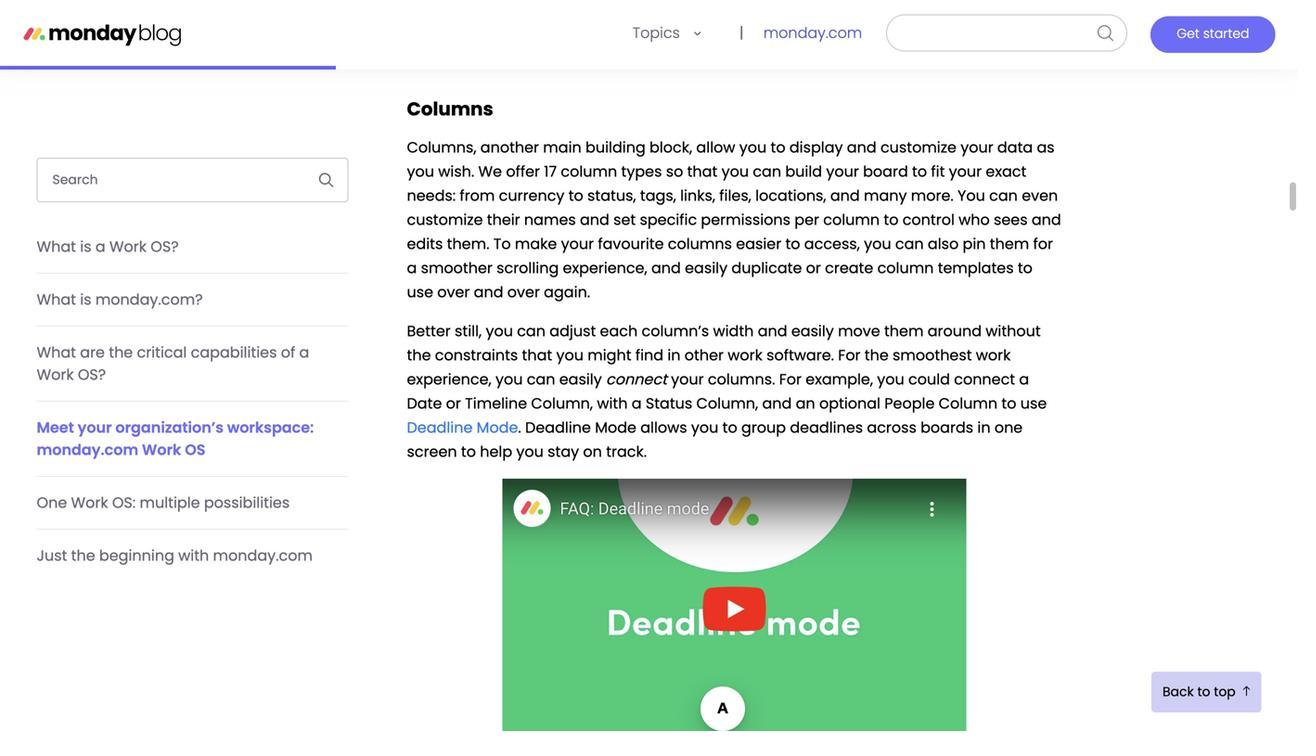 Task type: locate. For each thing, give the bounding box(es) containing it.
you up the create
[[864, 233, 892, 254]]

1 vertical spatial in
[[978, 417, 991, 438]]

your inside meet your organization's workspace: monday.com work os
[[78, 417, 112, 438]]

can up timeline
[[527, 369, 556, 390]]

os?
[[151, 236, 179, 257], [78, 364, 106, 385]]

1 horizontal spatial connect
[[954, 369, 1016, 390]]

your down other
[[671, 369, 704, 390]]

to inside back to top button
[[1198, 683, 1211, 701]]

your up exact
[[961, 137, 994, 158]]

columns.
[[708, 369, 775, 390]]

1 horizontal spatial customize
[[881, 137, 957, 158]]

a
[[95, 236, 105, 257], [407, 258, 417, 278], [299, 342, 309, 363], [1020, 369, 1030, 390], [632, 393, 642, 414]]

column, down columns.
[[697, 393, 759, 414]]

a right of on the left
[[299, 342, 309, 363]]

you right allow
[[740, 137, 767, 158]]

work inside meet your organization's workspace: monday.com work os
[[142, 440, 181, 460]]

topics
[[633, 22, 680, 43]]

1 horizontal spatial in
[[978, 417, 991, 438]]

None search field
[[887, 14, 1128, 52]]

0 horizontal spatial over
[[437, 282, 470, 303]]

and inside better still, you can adjust each column's width and easily move them around without the constraints that you might find in other work software. for the smoothest work experience, you can easily
[[758, 321, 788, 342]]

you right still,
[[486, 321, 513, 342]]

1 deadline from the left
[[407, 417, 473, 438]]

easily
[[685, 258, 728, 278], [792, 321, 834, 342], [559, 369, 602, 390]]

1 vertical spatial use
[[1021, 393, 1047, 414]]

customize inside column types so that you can build your board to fit your exact needs: from currency to status, tags, links, files, locations, and many more. you can even customize their names and set specific permissions per column to control who sees and edits them. to make your favourite columns easier to access, you can also pin them for a smoother scrolling experience, and easily duplicate or create column templates to use over and over again.
[[407, 209, 483, 230]]

customize inside columns, another main building block, allow you to display and customize your data as you wish. we offer
[[881, 137, 957, 158]]

adjust
[[550, 321, 596, 342]]

1 vertical spatial os?
[[78, 364, 106, 385]]

your inside columns, another main building block, allow you to display and customize your data as you wish. we offer
[[961, 137, 994, 158]]

what is monday.com? link
[[37, 274, 349, 326]]

0 horizontal spatial column,
[[531, 393, 593, 414]]

and down columns
[[652, 258, 681, 278]]

constraints
[[435, 345, 518, 366]]

what inside what are the critical capabilities of a work os?
[[37, 342, 76, 363]]

work down the organization's
[[142, 440, 181, 460]]

to up build
[[771, 137, 786, 158]]

customize
[[881, 137, 957, 158], [407, 209, 483, 230]]

0 vertical spatial experience,
[[563, 258, 648, 278]]

1 horizontal spatial or
[[806, 258, 821, 278]]

os:
[[112, 492, 136, 513]]

help
[[480, 441, 513, 462]]

use up one
[[1021, 393, 1047, 414]]

or down access,
[[806, 258, 821, 278]]

2 work from the left
[[976, 345, 1011, 366]]

deadline up stay
[[525, 417, 591, 438]]

work down without at the right top of the page
[[976, 345, 1011, 366]]

connect
[[606, 369, 671, 390], [954, 369, 1016, 390]]

that up links,
[[687, 161, 718, 182]]

build
[[786, 161, 823, 182]]

1 mode from the left
[[477, 417, 518, 438]]

1 horizontal spatial use
[[1021, 393, 1047, 414]]

work up columns.
[[728, 345, 763, 366]]

connect up column
[[954, 369, 1016, 390]]

0 horizontal spatial connect
[[606, 369, 671, 390]]

with down the might
[[597, 393, 628, 414]]

also
[[928, 233, 959, 254]]

one
[[995, 417, 1023, 438]]

mode up help
[[477, 417, 518, 438]]

1 horizontal spatial with
[[597, 393, 628, 414]]

what is a work os?
[[37, 236, 179, 257]]

the down better
[[407, 345, 431, 366]]

for down move
[[838, 345, 861, 366]]

work
[[728, 345, 763, 366], [976, 345, 1011, 366]]

0 horizontal spatial use
[[407, 282, 434, 303]]

easily down the might
[[559, 369, 602, 390]]

0 vertical spatial that
[[687, 161, 718, 182]]

0 horizontal spatial deadline
[[407, 417, 473, 438]]

to up names
[[569, 185, 584, 206]]

column up status, in the top left of the page
[[561, 161, 618, 182]]

to left fit
[[912, 161, 927, 182]]

deadline inside your columns. for example, you could connect a date or timeline column, with a status column, and an optional people column to use deadline mode
[[407, 417, 473, 438]]

0 vertical spatial with
[[597, 393, 628, 414]]

1 vertical spatial for
[[779, 369, 802, 390]]

or inside your columns. for example, you could connect a date or timeline column, with a status column, and an optional people column to use deadline mode
[[446, 393, 461, 414]]

that down adjust
[[522, 345, 553, 366]]

1 column, from the left
[[531, 393, 593, 414]]

is up what is monday.com?
[[80, 236, 91, 257]]

you down .
[[516, 441, 544, 462]]

1 vertical spatial them
[[885, 321, 924, 342]]

0 vertical spatial customize
[[881, 137, 957, 158]]

the
[[109, 342, 133, 363], [407, 345, 431, 366], [865, 345, 889, 366], [71, 545, 95, 566]]

to
[[494, 233, 511, 254]]

os? inside what are the critical capabilities of a work os?
[[78, 364, 106, 385]]

1 horizontal spatial over
[[508, 282, 540, 303]]

0 vertical spatial for
[[838, 345, 861, 366]]

1 vertical spatial what
[[37, 289, 76, 310]]

2 deadline from the left
[[525, 417, 591, 438]]

them
[[990, 233, 1030, 254], [885, 321, 924, 342]]

17
[[544, 161, 561, 182]]

1 horizontal spatial deadline
[[525, 417, 591, 438]]

you right allows
[[691, 417, 719, 438]]

0 horizontal spatial for
[[779, 369, 802, 390]]

1 horizontal spatial experience,
[[563, 258, 648, 278]]

0 horizontal spatial easily
[[559, 369, 602, 390]]

and down status, in the top left of the page
[[580, 209, 610, 230]]

0 horizontal spatial customize
[[407, 209, 483, 230]]

what left "are"
[[37, 342, 76, 363]]

1 horizontal spatial monday.com
[[213, 545, 313, 566]]

to inside your columns. for example, you could connect a date or timeline column, with a status column, and an optional people column to use deadline mode
[[1002, 393, 1017, 414]]

connect down find
[[606, 369, 671, 390]]

date
[[407, 393, 442, 414]]

files,
[[720, 185, 752, 206]]

column down 'also'
[[878, 258, 934, 278]]

that inside column types so that you can build your board to fit your exact needs: from currency to status, tags, links, files, locations, and many more. you can even customize their names and set specific permissions per column to control who sees and edits them. to make your favourite columns easier to access, you can also pin them for a smoother scrolling experience, and easily duplicate or create column templates to use over and over again.
[[687, 161, 718, 182]]

2 what from the top
[[37, 289, 76, 310]]

that
[[687, 161, 718, 182], [522, 345, 553, 366]]

1 vertical spatial is
[[80, 289, 91, 310]]

1 over from the left
[[437, 282, 470, 303]]

customize up fit
[[881, 137, 957, 158]]

easily up software.
[[792, 321, 834, 342]]

1 vertical spatial customize
[[407, 209, 483, 230]]

of
[[281, 342, 295, 363]]

0 horizontal spatial os?
[[78, 364, 106, 385]]

to up one
[[1002, 393, 1017, 414]]

offer
[[506, 161, 540, 182]]

in down column's
[[668, 345, 681, 366]]

around
[[928, 321, 982, 342]]

example,
[[806, 369, 873, 390]]

1 vertical spatial or
[[446, 393, 461, 414]]

os? up monday.com?
[[151, 236, 179, 257]]

them down sees
[[990, 233, 1030, 254]]

monday.com inside meet your organization's workspace: monday.com work os
[[37, 440, 138, 460]]

is for monday.com?
[[80, 289, 91, 310]]

is up "are"
[[80, 289, 91, 310]]

a down without at the right top of the page
[[1020, 369, 1030, 390]]

column, up stay
[[531, 393, 593, 414]]

1 horizontal spatial them
[[990, 233, 1030, 254]]

experience, up date
[[407, 369, 492, 390]]

.
[[518, 417, 521, 438]]

with down one work os: multiple possibilities link
[[178, 545, 209, 566]]

1 horizontal spatial work
[[976, 345, 1011, 366]]

possibilities
[[204, 492, 290, 513]]

what up what is monday.com?
[[37, 236, 76, 257]]

work left os:
[[71, 492, 108, 513]]

for inside better still, you can adjust each column's width and easily move them around without the constraints that you might find in other work software. for the smoothest work experience, you can easily
[[838, 345, 861, 366]]

and up board
[[847, 137, 877, 158]]

monday.com blog image
[[23, 17, 183, 49]]

a left status
[[632, 393, 642, 414]]

0 vertical spatial or
[[806, 258, 821, 278]]

0 vertical spatial easily
[[685, 258, 728, 278]]

0 horizontal spatial them
[[885, 321, 924, 342]]

the inside what are the critical capabilities of a work os?
[[109, 342, 133, 363]]

0 horizontal spatial or
[[446, 393, 461, 414]]

column,
[[531, 393, 593, 414], [697, 393, 759, 414]]

0 vertical spatial use
[[407, 282, 434, 303]]

to
[[771, 137, 786, 158], [912, 161, 927, 182], [569, 185, 584, 206], [884, 209, 899, 230], [786, 233, 801, 254], [1018, 258, 1033, 278], [1002, 393, 1017, 414], [723, 417, 738, 438], [461, 441, 476, 462], [1198, 683, 1211, 701]]

over down smoother
[[437, 282, 470, 303]]

0 vertical spatial what
[[37, 236, 76, 257]]

work up meet
[[37, 364, 74, 385]]

group
[[742, 417, 786, 438]]

1 is from the top
[[80, 236, 91, 257]]

1 horizontal spatial for
[[838, 345, 861, 366]]

your down names
[[561, 233, 594, 254]]

can left adjust
[[517, 321, 546, 342]]

0 vertical spatial os?
[[151, 236, 179, 257]]

your right meet
[[78, 417, 112, 438]]

1 horizontal spatial column,
[[697, 393, 759, 414]]

can down exact
[[990, 185, 1018, 206]]

what down what is a work os?
[[37, 289, 76, 310]]

scrolling
[[497, 258, 559, 278]]

2 horizontal spatial monday.com
[[764, 22, 863, 43]]

and up software.
[[758, 321, 788, 342]]

2 vertical spatial easily
[[559, 369, 602, 390]]

you inside your columns. for example, you could connect a date or timeline column, with a status column, and an optional people column to use deadline mode
[[877, 369, 905, 390]]

0 vertical spatial is
[[80, 236, 91, 257]]

specific
[[640, 209, 697, 230]]

or up the deadline mode link
[[446, 393, 461, 414]]

is
[[80, 236, 91, 257], [80, 289, 91, 310]]

1 vertical spatial monday.com
[[37, 440, 138, 460]]

building
[[586, 137, 646, 158]]

0 horizontal spatial work
[[728, 345, 763, 366]]

are
[[80, 342, 105, 363]]

1 horizontal spatial easily
[[685, 258, 728, 278]]

them up the smoothest
[[885, 321, 924, 342]]

experience, down favourite
[[563, 258, 648, 278]]

links,
[[681, 185, 716, 206]]

over down scrolling in the top left of the page
[[508, 282, 540, 303]]

1 vertical spatial experience,
[[407, 369, 492, 390]]

what for what are the critical capabilities of a work os?
[[37, 342, 76, 363]]

and up for
[[1032, 209, 1062, 230]]

1 work from the left
[[728, 345, 763, 366]]

2 mode from the left
[[595, 417, 637, 438]]

1 horizontal spatial mode
[[595, 417, 637, 438]]

1 vertical spatial that
[[522, 345, 553, 366]]

meet your organization's workspace: monday.com work os
[[37, 417, 314, 460]]

0 horizontal spatial in
[[668, 345, 681, 366]]

screen
[[407, 441, 457, 462]]

0 horizontal spatial mode
[[477, 417, 518, 438]]

names
[[524, 209, 576, 230]]

again.
[[544, 282, 591, 303]]

columns
[[407, 96, 497, 122]]

another
[[481, 137, 539, 158]]

for
[[838, 345, 861, 366], [779, 369, 802, 390]]

work inside what are the critical capabilities of a work os?
[[37, 364, 74, 385]]

over
[[437, 282, 470, 303], [508, 282, 540, 303]]

your up you
[[949, 161, 982, 182]]

to left top
[[1198, 683, 1211, 701]]

to down the deadline mode link
[[461, 441, 476, 462]]

column up access,
[[824, 209, 880, 230]]

get started link
[[1151, 16, 1276, 53]]

on
[[583, 441, 602, 462]]

more.
[[911, 185, 954, 206]]

so
[[666, 161, 683, 182]]

for down software.
[[779, 369, 802, 390]]

the right "are"
[[109, 342, 133, 363]]

2 vertical spatial monday.com
[[213, 545, 313, 566]]

to down per
[[786, 233, 801, 254]]

deadlines
[[790, 417, 863, 438]]

or inside column types so that you can build your board to fit your exact needs: from currency to status, tags, links, files, locations, and many more. you can even customize their names and set specific permissions per column to control who sees and edits them. to make your favourite columns easier to access, you can also pin them for a smoother scrolling experience, and easily duplicate or create column templates to use over and over again.
[[806, 258, 821, 278]]

2 vertical spatial what
[[37, 342, 76, 363]]

cupcake factory board image
[[407, 0, 1062, 49]]

1 vertical spatial column
[[824, 209, 880, 230]]

deadline up screen
[[407, 417, 473, 438]]

use up better
[[407, 282, 434, 303]]

and inside your columns. for example, you could connect a date or timeline column, with a status column, and an optional people column to use deadline mode
[[763, 393, 792, 414]]

them.
[[447, 233, 490, 254]]

meet your organization's workspace: monday.com work os link
[[37, 402, 349, 476]]

deadline inside . deadline mode allows you to group deadlines across boards in one screen to help you stay on track.
[[525, 417, 591, 438]]

1 horizontal spatial that
[[687, 161, 718, 182]]

2 is from the top
[[80, 289, 91, 310]]

you up the people
[[877, 369, 905, 390]]

a down edits
[[407, 258, 417, 278]]

0 horizontal spatial monday.com
[[37, 440, 138, 460]]

width
[[713, 321, 754, 342]]

a up what is monday.com?
[[95, 236, 105, 257]]

their
[[487, 209, 520, 230]]

2 vertical spatial column
[[878, 258, 934, 278]]

easily down columns
[[685, 258, 728, 278]]

columns
[[668, 233, 732, 254]]

get started
[[1177, 25, 1250, 43]]

could
[[909, 369, 950, 390]]

easier
[[736, 233, 782, 254]]

mode inside . deadline mode allows you to group deadlines across boards in one screen to help you stay on track.
[[595, 417, 637, 438]]

1 vertical spatial easily
[[792, 321, 834, 342]]

column
[[939, 393, 998, 414]]

monday.com
[[764, 22, 863, 43], [37, 440, 138, 460], [213, 545, 313, 566]]

sees
[[994, 209, 1028, 230]]

mode up track.
[[595, 417, 637, 438]]

0 vertical spatial in
[[668, 345, 681, 366]]

your
[[961, 137, 994, 158], [826, 161, 859, 182], [949, 161, 982, 182], [561, 233, 594, 254], [671, 369, 704, 390], [78, 417, 112, 438]]

0 vertical spatial them
[[990, 233, 1030, 254]]

customize down the 'needs:'
[[407, 209, 483, 230]]

2 connect from the left
[[954, 369, 1016, 390]]

os? down "are"
[[78, 364, 106, 385]]

0 horizontal spatial with
[[178, 545, 209, 566]]

3 what from the top
[[37, 342, 76, 363]]

can down control
[[896, 233, 924, 254]]

and up group
[[763, 393, 792, 414]]

one
[[37, 492, 67, 513]]

mode inside your columns. for example, you could connect a date or timeline column, with a status column, and an optional people column to use deadline mode
[[477, 417, 518, 438]]

what is a work os? link
[[37, 221, 349, 273]]

critical
[[137, 342, 187, 363]]

the right just at the bottom left of the page
[[71, 545, 95, 566]]

0 horizontal spatial experience,
[[407, 369, 492, 390]]

in left one
[[978, 417, 991, 438]]

1 what from the top
[[37, 236, 76, 257]]

0 horizontal spatial that
[[522, 345, 553, 366]]



Task type: describe. For each thing, give the bounding box(es) containing it.
what for what is monday.com?
[[37, 289, 76, 310]]

experience, inside better still, you can adjust each column's width and easily move them around without the constraints that you might find in other work software. for the smoothest work experience, you can easily
[[407, 369, 492, 390]]

fit
[[931, 161, 945, 182]]

1 horizontal spatial os?
[[151, 236, 179, 257]]

you up timeline
[[496, 369, 523, 390]]

optional
[[820, 393, 881, 414]]

who
[[959, 209, 990, 230]]

stay
[[548, 441, 579, 462]]

easily inside column types so that you can build your board to fit your exact needs: from currency to status, tags, links, files, locations, and many more. you can even customize their names and set specific permissions per column to control who sees and edits them. to make your favourite columns easier to access, you can also pin them for a smoother scrolling experience, and easily duplicate or create column templates to use over and over again.
[[685, 258, 728, 278]]

monday.com for just the beginning with monday.com
[[213, 545, 313, 566]]

os
[[185, 440, 206, 460]]

in inside better still, you can adjust each column's width and easily move them around without the constraints that you might find in other work software. for the smoothest work experience, you can easily
[[668, 345, 681, 366]]

multiple
[[140, 492, 200, 513]]

use inside column types so that you can build your board to fit your exact needs: from currency to status, tags, links, files, locations, and many more. you can even customize their names and set specific permissions per column to control who sees and edits them. to make your favourite columns easier to access, you can also pin them for a smoother scrolling experience, and easily duplicate or create column templates to use over and over again.
[[407, 282, 434, 303]]

status
[[646, 393, 693, 414]]

and left many
[[831, 185, 860, 206]]

what is monday.com?
[[37, 289, 203, 310]]

2 over from the left
[[508, 282, 540, 303]]

allow
[[697, 137, 736, 158]]

them inside better still, you can adjust each column's width and easily move them around without the constraints that you might find in other work software. for the smoothest work experience, you can easily
[[885, 321, 924, 342]]

topics link
[[632, 0, 703, 68]]

you down adjust
[[556, 345, 584, 366]]

columns, another main building block, allow you to display and customize your data as you wish. we offer
[[407, 137, 1055, 182]]

you
[[958, 185, 986, 206]]

to right templates
[[1018, 258, 1033, 278]]

one work os: multiple possibilities
[[37, 492, 290, 513]]

your down display
[[826, 161, 859, 182]]

just
[[37, 545, 67, 566]]

work up what is monday.com?
[[109, 236, 147, 257]]

board
[[863, 161, 909, 182]]

across
[[867, 417, 917, 438]]

a inside what are the critical capabilities of a work os?
[[299, 342, 309, 363]]

1 connect from the left
[[606, 369, 671, 390]]

what for what is a work os?
[[37, 236, 76, 257]]

people
[[885, 393, 935, 414]]

just the beginning with monday.com
[[37, 545, 313, 566]]

might
[[588, 345, 632, 366]]

is for a
[[80, 236, 91, 257]]

tags,
[[640, 185, 677, 206]]

one work os: multiple possibilities link
[[37, 477, 349, 529]]

experience, inside column types so that you can build your board to fit your exact needs: from currency to status, tags, links, files, locations, and many more. you can even customize their names and set specific permissions per column to control who sees and edits them. to make your favourite columns easier to access, you can also pin them for a smoother scrolling experience, and easily duplicate or create column templates to use over and over again.
[[563, 258, 648, 278]]

beginning
[[99, 545, 174, 566]]

to inside columns, another main building block, allow you to display and customize your data as you wish. we offer
[[771, 137, 786, 158]]

for inside your columns. for example, you could connect a date or timeline column, with a status column, and an optional people column to use deadline mode
[[779, 369, 802, 390]]

track.
[[606, 441, 647, 462]]

we
[[479, 161, 502, 182]]

monday.com for meet your organization's workspace: monday.com work os
[[37, 440, 138, 460]]

0 vertical spatial monday.com
[[764, 22, 863, 43]]

capabilities
[[191, 342, 277, 363]]

exact
[[986, 161, 1027, 182]]

connect inside your columns. for example, you could connect a date or timeline column, with a status column, and an optional people column to use deadline mode
[[954, 369, 1016, 390]]

smoother
[[421, 258, 493, 278]]

permissions
[[701, 209, 791, 230]]

1 vertical spatial with
[[178, 545, 209, 566]]

boards
[[921, 417, 974, 438]]

without
[[986, 321, 1041, 342]]

find
[[636, 345, 664, 366]]

favourite
[[598, 233, 664, 254]]

a inside column types so that you can build your board to fit your exact needs: from currency to status, tags, links, files, locations, and many more. you can even customize their names and set specific permissions per column to control who sees and edits them. to make your favourite columns easier to access, you can also pin them for a smoother scrolling experience, and easily duplicate or create column templates to use over and over again.
[[407, 258, 417, 278]]

you up the 'needs:'
[[407, 161, 434, 182]]

templates
[[938, 258, 1014, 278]]

what are the critical capabilities of a work os? link
[[37, 327, 349, 401]]

status,
[[588, 185, 636, 206]]

back to top
[[1163, 683, 1240, 701]]

just the beginning with monday.com link
[[37, 530, 349, 582]]

in inside . deadline mode allows you to group deadlines across boards in one screen to help you stay on track.
[[978, 417, 991, 438]]

0 vertical spatial column
[[561, 161, 618, 182]]

that inside better still, you can adjust each column's width and easily move them around without the constraints that you might find in other work software. for the smoothest work experience, you can easily
[[522, 345, 553, 366]]

monday.com link
[[763, 0, 863, 68]]

edits
[[407, 233, 443, 254]]

monday.com?
[[95, 289, 203, 310]]

from
[[460, 185, 495, 206]]

software.
[[767, 345, 834, 366]]

display
[[790, 137, 843, 158]]

make
[[515, 233, 557, 254]]

as
[[1037, 137, 1055, 158]]

your columns. for example, you could connect a date or timeline column, with a status column, and an optional people column to use deadline mode
[[407, 369, 1047, 438]]

meet
[[37, 417, 74, 438]]

can up locations, at the right top of page
[[753, 161, 782, 182]]

started
[[1204, 25, 1250, 43]]

columns,
[[407, 137, 477, 158]]

per
[[795, 209, 820, 230]]

the down move
[[865, 345, 889, 366]]

set
[[614, 209, 636, 230]]

even
[[1022, 185, 1058, 206]]

2 horizontal spatial easily
[[792, 321, 834, 342]]

many
[[864, 185, 907, 206]]

use inside your columns. for example, you could connect a date or timeline column, with a status column, and an optional people column to use deadline mode
[[1021, 393, 1047, 414]]

still,
[[455, 321, 482, 342]]

2 column, from the left
[[697, 393, 759, 414]]

your inside your columns. for example, you could connect a date or timeline column, with a status column, and an optional people column to use deadline mode
[[671, 369, 704, 390]]

allows
[[641, 417, 687, 438]]

timeline
[[465, 393, 527, 414]]

to down many
[[884, 209, 899, 230]]

and inside columns, another main building block, allow you to display and customize your data as you wish. we offer
[[847, 137, 877, 158]]

an
[[796, 393, 816, 414]]

workspace:
[[227, 417, 314, 438]]

main
[[543, 137, 582, 158]]

pin
[[963, 233, 986, 254]]

organization's
[[115, 417, 224, 438]]

back
[[1163, 683, 1194, 701]]

smoothest
[[893, 345, 972, 366]]

create
[[825, 258, 874, 278]]

and down smoother
[[474, 282, 504, 303]]

other
[[685, 345, 724, 366]]

column's
[[642, 321, 709, 342]]

top
[[1214, 683, 1236, 701]]

locations,
[[756, 185, 827, 206]]

types
[[621, 161, 662, 182]]

to left group
[[723, 417, 738, 438]]

you up files,
[[722, 161, 749, 182]]

with inside your columns. for example, you could connect a date or timeline column, with a status column, and an optional people column to use deadline mode
[[597, 393, 628, 414]]

column types so that you can build your board to fit your exact needs: from currency to status, tags, links, files, locations, and many more. you can even customize their names and set specific permissions per column to control who sees and edits them. to make your favourite columns easier to access, you can also pin them for a smoother scrolling experience, and easily duplicate or create column templates to use over and over again.
[[407, 161, 1062, 303]]

them inside column types so that you can build your board to fit your exact needs: from currency to status, tags, links, files, locations, and many more. you can even customize their names and set specific permissions per column to control who sees and edits them. to make your favourite columns easier to access, you can also pin them for a smoother scrolling experience, and easily duplicate or create column templates to use over and over again.
[[990, 233, 1030, 254]]

needs:
[[407, 185, 456, 206]]

access,
[[805, 233, 860, 254]]

search text field
[[887, 14, 1086, 52]]



Task type: vqa. For each thing, say whether or not it's contained in the screenshot.
easily to the right
yes



